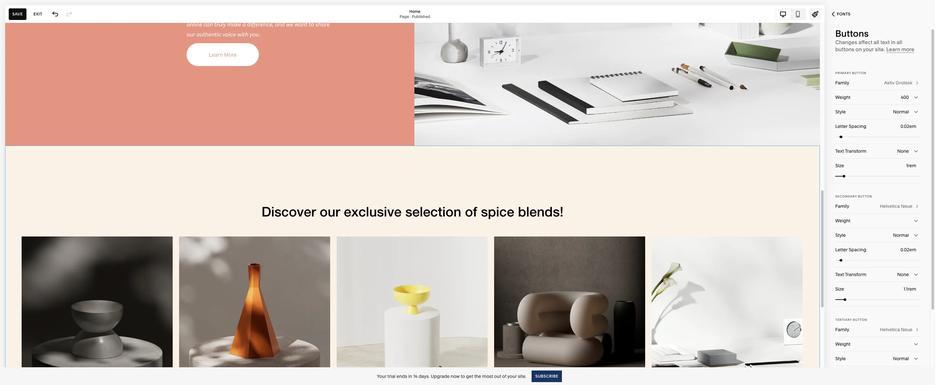 Task type: describe. For each thing, give the bounding box(es) containing it.
your inside changes affect all text in all buttons on your site.
[[863, 46, 874, 53]]

your
[[377, 374, 386, 380]]

letter spacing range field for aktiv
[[835, 130, 920, 144]]

tertiary button
[[835, 319, 867, 322]]

size for aktiv grotesk
[[835, 163, 844, 169]]

1 vertical spatial your
[[507, 374, 517, 380]]

text for aktiv
[[835, 148, 844, 154]]

fonts button
[[825, 7, 858, 21]]

normal for secondary button
[[893, 233, 909, 239]]

helvetica for tertiary button
[[880, 327, 900, 333]]

subscribe
[[535, 374, 558, 379]]

style for secondary button
[[835, 233, 846, 239]]

style for primary button
[[835, 109, 846, 115]]

spacing for aktiv grotesk
[[849, 124, 866, 129]]

neue for tertiary button
[[901, 327, 913, 333]]

letter for helvetica neue
[[835, 247, 848, 253]]

normal for primary button
[[893, 109, 909, 115]]

secondary button
[[835, 195, 872, 199]]

button for tertiary button
[[853, 319, 867, 322]]

family for primary
[[835, 80, 849, 86]]

aktiv grotesk
[[884, 80, 913, 86]]

changes affect all text in all buttons on your site.
[[835, 39, 902, 53]]

transform for aktiv grotesk
[[845, 148, 866, 154]]

save
[[12, 11, 23, 16]]

neue for secondary button
[[901, 204, 913, 209]]

letter for aktiv grotesk
[[835, 124, 848, 129]]

published
[[412, 14, 430, 19]]

upgrade
[[431, 374, 450, 380]]

learn
[[886, 46, 900, 53]]

size text field for helvetica neue
[[903, 286, 918, 293]]

weight for secondary button
[[835, 218, 850, 224]]

tertiary
[[835, 319, 852, 322]]

size range field for helvetica neue
[[835, 293, 920, 307]]

subscribe button
[[532, 371, 562, 383]]

text
[[881, 39, 890, 46]]

on
[[856, 46, 862, 53]]

weight for tertiary button
[[835, 342, 850, 348]]

in inside changes affect all text in all buttons on your site.
[[891, 39, 896, 46]]

affect
[[859, 39, 873, 46]]

400
[[901, 95, 909, 100]]

learn more
[[886, 46, 915, 53]]

2 all from the left
[[897, 39, 902, 46]]

·
[[410, 14, 411, 19]]

text transform for aktiv
[[835, 148, 866, 154]]



Task type: vqa. For each thing, say whether or not it's contained in the screenshot.
first SIZE from the bottom
yes



Task type: locate. For each thing, give the bounding box(es) containing it.
family for tertiary
[[835, 327, 849, 333]]

1 text from the top
[[835, 148, 844, 154]]

button right secondary
[[858, 195, 872, 199]]

1 vertical spatial transform
[[845, 272, 866, 278]]

weight down tertiary
[[835, 342, 850, 348]]

0 horizontal spatial in
[[408, 374, 412, 380]]

0 vertical spatial normal
[[893, 109, 909, 115]]

text transform
[[835, 148, 866, 154], [835, 272, 866, 278]]

1 vertical spatial size range field
[[835, 293, 920, 307]]

1 vertical spatial weight field
[[835, 338, 920, 352]]

letter spacing
[[835, 124, 866, 129], [835, 247, 866, 253]]

Letter Spacing range field
[[835, 130, 920, 144], [835, 254, 920, 268]]

2 weight from the top
[[835, 218, 850, 224]]

2 helvetica neue from the top
[[880, 327, 913, 333]]

2 helvetica from the top
[[880, 327, 900, 333]]

size for helvetica neue
[[835, 287, 844, 292]]

0 vertical spatial text
[[835, 148, 844, 154]]

ends
[[397, 374, 407, 380]]

0 vertical spatial weight
[[835, 95, 850, 100]]

home page · published
[[400, 9, 430, 19]]

site. down text
[[875, 46, 885, 53]]

none for grotesk
[[897, 148, 909, 154]]

1 normal from the top
[[893, 109, 909, 115]]

1 neue from the top
[[901, 204, 913, 209]]

0 vertical spatial family
[[835, 80, 849, 86]]

aktiv
[[884, 80, 895, 86]]

home
[[409, 9, 421, 14]]

0 vertical spatial button
[[852, 71, 867, 75]]

1 horizontal spatial all
[[897, 39, 902, 46]]

1 text transform from the top
[[835, 148, 866, 154]]

in up learn
[[891, 39, 896, 46]]

2 text transform from the top
[[835, 272, 866, 278]]

2 letter spacing range field from the top
[[835, 254, 920, 268]]

letter spacing range field for helvetica
[[835, 254, 920, 268]]

button for primary button
[[852, 71, 867, 75]]

buttons
[[835, 46, 854, 53]]

helvetica neue for secondary button
[[880, 204, 913, 209]]

1 size range field from the top
[[835, 169, 920, 184]]

3 weight from the top
[[835, 342, 850, 348]]

Size text field
[[906, 162, 918, 169], [903, 286, 918, 293]]

button
[[852, 71, 867, 75], [858, 195, 872, 199], [853, 319, 867, 322]]

3 family from the top
[[835, 327, 849, 333]]

trial
[[388, 374, 396, 380]]

your right of
[[507, 374, 517, 380]]

more
[[902, 46, 915, 53]]

1 helvetica neue from the top
[[880, 204, 913, 209]]

2 family from the top
[[835, 204, 849, 209]]

helvetica neue for tertiary button
[[880, 327, 913, 333]]

button for secondary button
[[858, 195, 872, 199]]

0 vertical spatial size
[[835, 163, 844, 169]]

text transform for helvetica
[[835, 272, 866, 278]]

weight down "primary"
[[835, 95, 850, 100]]

0 vertical spatial letter
[[835, 124, 848, 129]]

text
[[835, 148, 844, 154], [835, 272, 844, 278]]

1 vertical spatial helvetica neue
[[880, 327, 913, 333]]

helvetica neue
[[880, 204, 913, 209], [880, 327, 913, 333]]

style
[[835, 109, 846, 115], [835, 233, 846, 239], [835, 356, 846, 362]]

spacing for helvetica neue
[[849, 247, 866, 253]]

letter spacing for helvetica neue
[[835, 247, 866, 253]]

1 family from the top
[[835, 80, 849, 86]]

0 vertical spatial letter spacing
[[835, 124, 866, 129]]

buttons
[[835, 28, 869, 39]]

1 vertical spatial letter
[[835, 247, 848, 253]]

2 size range field from the top
[[835, 293, 920, 307]]

family down "primary"
[[835, 80, 849, 86]]

in left 14
[[408, 374, 412, 380]]

2 letter spacing from the top
[[835, 247, 866, 253]]

your
[[863, 46, 874, 53], [507, 374, 517, 380]]

size text field for aktiv grotesk
[[906, 162, 918, 169]]

0 vertical spatial size text field
[[906, 162, 918, 169]]

secondary
[[835, 195, 857, 199]]

helvetica
[[880, 204, 900, 209], [880, 327, 900, 333]]

1 vertical spatial none
[[897, 272, 909, 278]]

2 weight field from the top
[[835, 338, 920, 352]]

0 horizontal spatial all
[[874, 39, 879, 46]]

site. inside changes affect all text in all buttons on your site.
[[875, 46, 885, 53]]

2 vertical spatial weight
[[835, 342, 850, 348]]

0 vertical spatial none
[[897, 148, 909, 154]]

learn more link
[[886, 46, 915, 53]]

save button
[[9, 8, 26, 20]]

0 vertical spatial size range field
[[835, 169, 920, 184]]

page
[[400, 14, 409, 19]]

to
[[461, 374, 465, 380]]

text for helvetica
[[835, 272, 844, 278]]

1 vertical spatial button
[[858, 195, 872, 199]]

weight field for tertiary button
[[835, 338, 920, 352]]

0 vertical spatial helvetica neue
[[880, 204, 913, 209]]

0 horizontal spatial site.
[[518, 374, 526, 380]]

3 normal from the top
[[893, 356, 909, 362]]

1 vertical spatial helvetica
[[880, 327, 900, 333]]

3 style from the top
[[835, 356, 846, 362]]

1 horizontal spatial site.
[[875, 46, 885, 53]]

1 transform from the top
[[845, 148, 866, 154]]

1 style from the top
[[835, 109, 846, 115]]

0 vertical spatial in
[[891, 39, 896, 46]]

1 none from the top
[[897, 148, 909, 154]]

grotesk
[[896, 80, 913, 86]]

None field
[[835, 90, 920, 105], [835, 105, 920, 119], [835, 144, 920, 158], [835, 229, 920, 243], [835, 268, 920, 282], [835, 352, 920, 366], [835, 90, 920, 105], [835, 105, 920, 119], [835, 144, 920, 158], [835, 229, 920, 243], [835, 268, 920, 282], [835, 352, 920, 366]]

1 vertical spatial letter spacing
[[835, 247, 866, 253]]

1 weight from the top
[[835, 95, 850, 100]]

1 letter spacing range field from the top
[[835, 130, 920, 144]]

1 vertical spatial size
[[835, 287, 844, 292]]

0 vertical spatial style
[[835, 109, 846, 115]]

none for neue
[[897, 272, 909, 278]]

1 all from the left
[[874, 39, 879, 46]]

0 horizontal spatial your
[[507, 374, 517, 380]]

1 vertical spatial normal
[[893, 233, 909, 239]]

in
[[891, 39, 896, 46], [408, 374, 412, 380]]

button right tertiary
[[853, 319, 867, 322]]

family for secondary
[[835, 204, 849, 209]]

1 horizontal spatial your
[[863, 46, 874, 53]]

0 vertical spatial neue
[[901, 204, 913, 209]]

all
[[874, 39, 879, 46], [897, 39, 902, 46]]

your down affect
[[863, 46, 874, 53]]

0 vertical spatial site.
[[875, 46, 885, 53]]

1 letter spacing from the top
[[835, 124, 866, 129]]

Size range field
[[835, 169, 920, 184], [835, 293, 920, 307]]

all left text
[[874, 39, 879, 46]]

weight field for secondary button
[[835, 214, 920, 228]]

days.
[[419, 374, 430, 380]]

1 vertical spatial text
[[835, 272, 844, 278]]

site.
[[875, 46, 885, 53], [518, 374, 526, 380]]

1 vertical spatial text transform
[[835, 272, 866, 278]]

1 horizontal spatial in
[[891, 39, 896, 46]]

all up learn more
[[897, 39, 902, 46]]

1 vertical spatial style
[[835, 233, 846, 239]]

0 vertical spatial spacing
[[849, 124, 866, 129]]

size up tertiary
[[835, 287, 844, 292]]

2 vertical spatial style
[[835, 356, 846, 362]]

weight down secondary
[[835, 218, 850, 224]]

neue
[[901, 204, 913, 209], [901, 327, 913, 333]]

0 vertical spatial transform
[[845, 148, 866, 154]]

1 vertical spatial family
[[835, 204, 849, 209]]

0 vertical spatial your
[[863, 46, 874, 53]]

button right "primary"
[[852, 71, 867, 75]]

Weight field
[[835, 214, 920, 228], [835, 338, 920, 352]]

tab list
[[776, 9, 805, 19]]

1 weight field from the top
[[835, 214, 920, 228]]

fonts
[[837, 12, 851, 16]]

2 none from the top
[[897, 272, 909, 278]]

letter
[[835, 124, 848, 129], [835, 247, 848, 253]]

14
[[413, 374, 418, 380]]

family down secondary
[[835, 204, 849, 209]]

2 size from the top
[[835, 287, 844, 292]]

out
[[494, 374, 501, 380]]

2 vertical spatial normal
[[893, 356, 909, 362]]

2 spacing from the top
[[849, 247, 866, 253]]

size range field for aktiv grotesk
[[835, 169, 920, 184]]

1 spacing from the top
[[849, 124, 866, 129]]

site. right of
[[518, 374, 526, 380]]

size
[[835, 163, 844, 169], [835, 287, 844, 292]]

primary
[[835, 71, 851, 75]]

style for tertiary button
[[835, 356, 846, 362]]

1 letter from the top
[[835, 124, 848, 129]]

1 helvetica from the top
[[880, 204, 900, 209]]

family
[[835, 80, 849, 86], [835, 204, 849, 209], [835, 327, 849, 333]]

none down letter spacing text box
[[897, 272, 909, 278]]

0 vertical spatial letter spacing range field
[[835, 130, 920, 144]]

2 normal from the top
[[893, 233, 909, 239]]

spacing
[[849, 124, 866, 129], [849, 247, 866, 253]]

2 transform from the top
[[845, 272, 866, 278]]

letter spacing for aktiv grotesk
[[835, 124, 866, 129]]

0 vertical spatial weight field
[[835, 214, 920, 228]]

normal for tertiary button
[[893, 356, 909, 362]]

transform
[[845, 148, 866, 154], [845, 272, 866, 278]]

1 vertical spatial site.
[[518, 374, 526, 380]]

2 neue from the top
[[901, 327, 913, 333]]

size up secondary
[[835, 163, 844, 169]]

weight
[[835, 95, 850, 100], [835, 218, 850, 224], [835, 342, 850, 348]]

transform for helvetica neue
[[845, 272, 866, 278]]

now
[[451, 374, 460, 380]]

get
[[466, 374, 473, 380]]

0 vertical spatial helvetica
[[880, 204, 900, 209]]

1 vertical spatial spacing
[[849, 247, 866, 253]]

the
[[474, 374, 481, 380]]

0 vertical spatial text transform
[[835, 148, 866, 154]]

1 vertical spatial size text field
[[903, 286, 918, 293]]

none
[[897, 148, 909, 154], [897, 272, 909, 278]]

2 vertical spatial family
[[835, 327, 849, 333]]

exit button
[[30, 8, 46, 20]]

your trial ends in 14 days. upgrade now to get the most out of your site.
[[377, 374, 526, 380]]

most
[[482, 374, 493, 380]]

Letter Spacing text field
[[901, 123, 918, 130]]

Letter Spacing text field
[[901, 247, 918, 254]]

family down tertiary
[[835, 327, 849, 333]]

1 vertical spatial letter spacing range field
[[835, 254, 920, 268]]

primary button
[[835, 71, 867, 75]]

normal
[[893, 109, 909, 115], [893, 233, 909, 239], [893, 356, 909, 362]]

helvetica for secondary button
[[880, 204, 900, 209]]

changes
[[835, 39, 857, 46]]

exit
[[33, 11, 42, 16]]

2 style from the top
[[835, 233, 846, 239]]

of
[[502, 374, 506, 380]]

2 vertical spatial button
[[853, 319, 867, 322]]

none down letter spacing text field
[[897, 148, 909, 154]]

1 vertical spatial neue
[[901, 327, 913, 333]]

weight for primary button
[[835, 95, 850, 100]]

1 size from the top
[[835, 163, 844, 169]]

2 letter from the top
[[835, 247, 848, 253]]

1 vertical spatial weight
[[835, 218, 850, 224]]

1 vertical spatial in
[[408, 374, 412, 380]]

2 text from the top
[[835, 272, 844, 278]]



